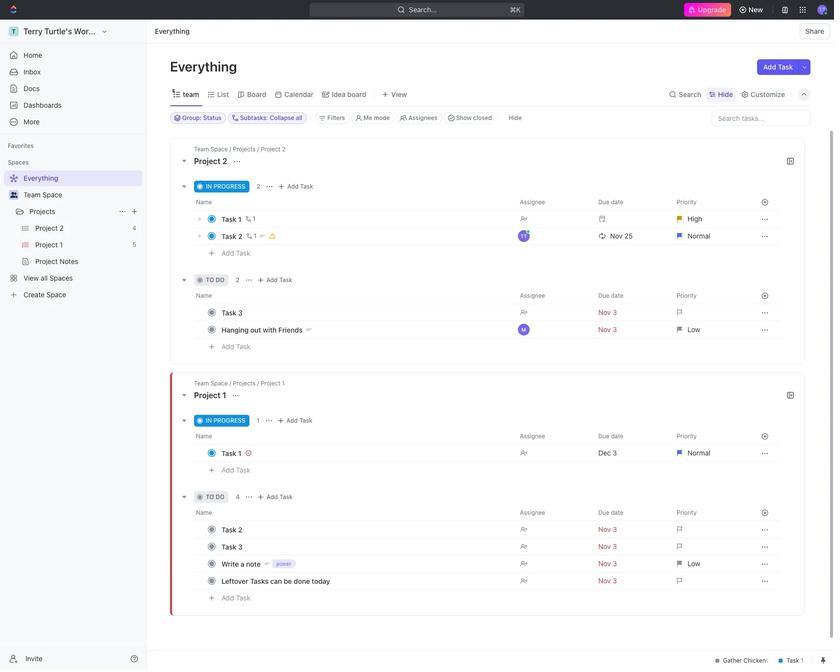 Task type: locate. For each thing, give the bounding box(es) containing it.
progress
[[214, 183, 245, 190], [214, 417, 245, 425]]

1 vertical spatial spaces
[[50, 274, 73, 282]]

view
[[391, 90, 407, 98], [24, 274, 39, 282]]

1 to from the top
[[206, 276, 214, 284]]

0 horizontal spatial view
[[24, 274, 39, 282]]

0 vertical spatial 1 button
[[243, 214, 257, 224]]

4 inside tree
[[132, 225, 136, 232]]

task
[[778, 63, 793, 71], [300, 183, 313, 190], [222, 215, 236, 223], [222, 232, 236, 240], [236, 249, 251, 257], [279, 276, 292, 284], [222, 309, 236, 317], [236, 342, 251, 351], [299, 417, 313, 425], [236, 466, 251, 474], [280, 494, 293, 501], [222, 543, 236, 551], [236, 594, 251, 602]]

in progress
[[206, 183, 245, 190], [206, 417, 245, 425]]

all inside tree
[[41, 274, 48, 282]]

0 horizontal spatial all
[[41, 274, 48, 282]]

1 horizontal spatial 4
[[236, 494, 240, 501]]

1 progress from the top
[[214, 183, 245, 190]]

0 vertical spatial to
[[206, 276, 214, 284]]

spaces down the favorites button
[[8, 159, 29, 166]]

2 priority from the top
[[677, 292, 697, 300]]

tree
[[4, 171, 142, 303]]

2 ‎task from the top
[[222, 526, 236, 534]]

0 vertical spatial 4
[[132, 225, 136, 232]]

4 assignee from the top
[[520, 509, 545, 517]]

due for fourth due date dropdown button from the bottom of the page
[[599, 199, 610, 206]]

to for 2
[[206, 276, 214, 284]]

1 to do from the top
[[206, 276, 225, 284]]

2 name from the top
[[196, 292, 212, 300]]

team space / projects / project 1
[[194, 380, 285, 387]]

progress up the task 1
[[214, 183, 245, 190]]

name
[[196, 199, 212, 206], [196, 292, 212, 300], [196, 433, 212, 440], [196, 509, 212, 517]]

1 horizontal spatial everything link
[[152, 25, 192, 37]]

1 do from the top
[[216, 276, 225, 284]]

4
[[132, 225, 136, 232], [236, 494, 240, 501]]

spaces inside tree
[[50, 274, 73, 282]]

0 vertical spatial team
[[194, 146, 209, 153]]

3
[[238, 309, 243, 317], [238, 543, 243, 551]]

3 due from the top
[[599, 433, 610, 440]]

project 2 inside tree
[[35, 224, 64, 232]]

‎task 2 link
[[219, 523, 512, 537]]

0 vertical spatial in
[[206, 183, 212, 190]]

1 vertical spatial all
[[41, 274, 48, 282]]

‎task 1 link
[[219, 446, 512, 461]]

4 up '‎task 2'
[[236, 494, 240, 501]]

‎task
[[222, 449, 236, 458], [222, 526, 236, 534]]

project 2
[[194, 157, 229, 166], [35, 224, 64, 232]]

0 vertical spatial tt button
[[815, 2, 830, 18]]

1 vertical spatial low button
[[671, 555, 750, 573]]

1 vertical spatial in
[[206, 417, 212, 425]]

3 priority from the top
[[677, 433, 697, 440]]

2 due date button from the top
[[593, 288, 671, 304]]

0 horizontal spatial tt
[[521, 233, 527, 239]]

2 task 3 from the top
[[222, 543, 243, 551]]

0 vertical spatial project 1
[[35, 241, 63, 249]]

1 vertical spatial normal
[[688, 449, 711, 457]]

4 date from the top
[[611, 509, 624, 517]]

2 date from the top
[[611, 292, 624, 300]]

project 1 down 'team space / projects / project 1'
[[194, 391, 228, 400]]

3 for 2nd task 3 link
[[238, 543, 243, 551]]

1 in progress from the top
[[206, 183, 245, 190]]

2 in from the top
[[206, 417, 212, 425]]

1 vertical spatial everything link
[[4, 171, 140, 186]]

1 horizontal spatial all
[[296, 114, 302, 122]]

hide inside button
[[509, 114, 522, 122]]

add task
[[763, 63, 793, 71], [287, 183, 313, 190], [222, 249, 251, 257], [266, 276, 292, 284], [222, 342, 251, 351], [287, 417, 313, 425], [222, 466, 251, 474], [267, 494, 293, 501], [222, 594, 251, 602]]

0 vertical spatial spaces
[[8, 159, 29, 166]]

1 vertical spatial to
[[206, 494, 214, 501]]

1 vertical spatial normal button
[[671, 445, 750, 462]]

group:
[[182, 114, 202, 122]]

1 horizontal spatial tt
[[819, 7, 826, 12]]

spaces down "project notes"
[[50, 274, 73, 282]]

3 assignee from the top
[[520, 433, 545, 440]]

share button
[[800, 24, 830, 39]]

view for view
[[391, 90, 407, 98]]

2 assignee from the top
[[520, 292, 545, 300]]

3 assignee button from the top
[[514, 429, 593, 445]]

do up '‎task 2'
[[216, 494, 225, 501]]

dashboards
[[24, 101, 62, 109]]

0 horizontal spatial 4
[[132, 225, 136, 232]]

everything
[[155, 27, 190, 35], [170, 58, 240, 75], [24, 174, 58, 182]]

2 progress from the top
[[214, 417, 245, 425]]

team
[[183, 90, 199, 98]]

due for third due date dropdown button from the bottom
[[599, 292, 610, 300]]

1 vertical spatial project 2
[[35, 224, 64, 232]]

date for 3rd due date dropdown button from the top of the page
[[611, 433, 624, 440]]

1 due date button from the top
[[593, 195, 671, 210]]

everything inside tree
[[24, 174, 58, 182]]

2 3 from the top
[[238, 543, 243, 551]]

1 task 3 from the top
[[222, 309, 243, 317]]

normal for second normal dropdown button from the top
[[688, 449, 711, 457]]

low
[[688, 326, 701, 334], [688, 560, 701, 568]]

1 vertical spatial team
[[24, 191, 41, 199]]

user group image
[[10, 192, 17, 198]]

view for view all spaces
[[24, 274, 39, 282]]

0 vertical spatial task 3
[[222, 309, 243, 317]]

view up assignees "button"
[[391, 90, 407, 98]]

1 vertical spatial 1 button
[[244, 231, 258, 241]]

Search tasks... text field
[[712, 111, 810, 125]]

task 3 link up hanging out with friends "link"
[[219, 306, 512, 320]]

all up create space
[[41, 274, 48, 282]]

workspace
[[74, 27, 115, 36]]

0 horizontal spatial hide
[[509, 114, 522, 122]]

1 vertical spatial ‎task
[[222, 526, 236, 534]]

idea board
[[332, 90, 366, 98]]

assignees button
[[396, 112, 442, 124]]

create space link
[[4, 287, 140, 303]]

1 vertical spatial tt button
[[514, 227, 593, 245]]

1 normal from the top
[[688, 232, 711, 240]]

1 vertical spatial to do
[[206, 494, 225, 501]]

view inside tree
[[24, 274, 39, 282]]

3 due date from the top
[[599, 433, 624, 440]]

1 priority from the top
[[677, 199, 697, 206]]

view button
[[379, 83, 411, 106]]

2 normal button from the top
[[671, 445, 750, 462]]

in for 1
[[206, 417, 212, 425]]

project 1 up "project notes"
[[35, 241, 63, 249]]

1 button
[[243, 214, 257, 224], [244, 231, 258, 241]]

1 date from the top
[[611, 199, 624, 206]]

in down 'team space / projects / project 1'
[[206, 417, 212, 425]]

1 name from the top
[[196, 199, 212, 206]]

‎task for ‎task 1
[[222, 449, 236, 458]]

3 date from the top
[[611, 433, 624, 440]]

assignee for 1st assignee dropdown button from the bottom
[[520, 509, 545, 517]]

hide right closed
[[509, 114, 522, 122]]

add task button
[[758, 59, 799, 75], [276, 181, 317, 193], [217, 248, 254, 259], [255, 275, 296, 286], [217, 341, 254, 353], [275, 415, 316, 427], [217, 465, 254, 476], [255, 492, 297, 503], [217, 593, 254, 604]]

1 button right the task 1
[[243, 214, 257, 224]]

project 2 down projects link
[[35, 224, 64, 232]]

calendar
[[285, 90, 314, 98]]

in for 2
[[206, 183, 212, 190]]

1 3 from the top
[[238, 309, 243, 317]]

1 vertical spatial tt
[[521, 233, 527, 239]]

0 vertical spatial normal
[[688, 232, 711, 240]]

project 2 down team space / projects / project 2 at left top
[[194, 157, 229, 166]]

spaces
[[8, 159, 29, 166], [50, 274, 73, 282]]

team for project 2
[[194, 146, 209, 153]]

2 low from the top
[[688, 560, 701, 568]]

hide button
[[505, 112, 526, 124]]

to do up '‎task 2'
[[206, 494, 225, 501]]

projects inside projects link
[[29, 207, 55, 216]]

project 1 inside 'project 1' link
[[35, 241, 63, 249]]

0 vertical spatial do
[[216, 276, 225, 284]]

team space / projects / project 2
[[194, 146, 286, 153]]

sidebar navigation
[[0, 20, 149, 671]]

team link
[[181, 88, 199, 101]]

‎task inside "‎task 2" link
[[222, 526, 236, 534]]

task 3 link
[[219, 306, 512, 320], [219, 540, 512, 554]]

1 vertical spatial project 1
[[194, 391, 228, 400]]

1 name button from the top
[[194, 195, 514, 210]]

1 assignee from the top
[[520, 199, 545, 206]]

1 vertical spatial 4
[[236, 494, 240, 501]]

in progress up ‎task 1
[[206, 417, 245, 425]]

1 horizontal spatial view
[[391, 90, 407, 98]]

0 vertical spatial progress
[[214, 183, 245, 190]]

0 vertical spatial ‎task
[[222, 449, 236, 458]]

0 horizontal spatial project 1
[[35, 241, 63, 249]]

0 vertical spatial in progress
[[206, 183, 245, 190]]

date for fourth due date dropdown button from the bottom of the page
[[611, 199, 624, 206]]

0 vertical spatial project 2
[[194, 157, 229, 166]]

3 up write a note at the bottom left of the page
[[238, 543, 243, 551]]

2 normal from the top
[[688, 449, 711, 457]]

2 vertical spatial projects
[[233, 380, 256, 387]]

1 horizontal spatial tt button
[[815, 2, 830, 18]]

task 3 link down "‎task 2" link
[[219, 540, 512, 554]]

2 priority button from the top
[[671, 288, 750, 304]]

1 vertical spatial low
[[688, 560, 701, 568]]

progress for project 2
[[214, 183, 245, 190]]

space for team space
[[42, 191, 62, 199]]

date for 4th due date dropdown button from the top of the page
[[611, 509, 624, 517]]

in
[[206, 183, 212, 190], [206, 417, 212, 425]]

0 horizontal spatial spaces
[[8, 159, 29, 166]]

today
[[312, 577, 330, 586]]

1 ‎task from the top
[[222, 449, 236, 458]]

4 name button from the top
[[194, 505, 514, 521]]

4 due from the top
[[599, 509, 610, 517]]

view inside button
[[391, 90, 407, 98]]

view up create
[[24, 274, 39, 282]]

2 in progress from the top
[[206, 417, 245, 425]]

projects link
[[29, 204, 115, 220]]

tt button
[[815, 2, 830, 18], [514, 227, 593, 245]]

1 horizontal spatial hide
[[718, 90, 733, 98]]

0 vertical spatial hide
[[718, 90, 733, 98]]

progress up ‎task 1
[[214, 417, 245, 425]]

in progress for 1
[[206, 417, 245, 425]]

0 vertical spatial low
[[688, 326, 701, 334]]

low button
[[671, 321, 750, 339], [671, 555, 750, 573]]

1 vertical spatial hide
[[509, 114, 522, 122]]

1 horizontal spatial project 1
[[194, 391, 228, 400]]

date
[[611, 199, 624, 206], [611, 292, 624, 300], [611, 433, 624, 440], [611, 509, 624, 517]]

0 vertical spatial projects
[[233, 146, 256, 153]]

0 horizontal spatial tt button
[[514, 227, 593, 245]]

0 vertical spatial view
[[391, 90, 407, 98]]

be
[[284, 577, 292, 586]]

assignee for third assignee dropdown button from the bottom of the page
[[520, 292, 545, 300]]

1 vertical spatial 3
[[238, 543, 243, 551]]

/
[[230, 146, 231, 153], [257, 146, 259, 153], [230, 380, 231, 387], [257, 380, 259, 387]]

share
[[806, 27, 825, 35]]

search...
[[409, 5, 437, 14]]

2 task 3 link from the top
[[219, 540, 512, 554]]

all right collapse
[[296, 114, 302, 122]]

board
[[247, 90, 266, 98]]

0 vertical spatial all
[[296, 114, 302, 122]]

m button
[[514, 321, 593, 339]]

0 vertical spatial task 3 link
[[219, 306, 512, 320]]

2
[[282, 146, 286, 153], [223, 157, 227, 166], [257, 183, 260, 190], [60, 224, 64, 232], [238, 232, 242, 240], [236, 276, 239, 284], [238, 526, 242, 534]]

name for second name dropdown button from the top of the page
[[196, 292, 212, 300]]

all
[[296, 114, 302, 122], [41, 274, 48, 282]]

0 vertical spatial normal button
[[671, 227, 750, 245]]

4 priority from the top
[[677, 509, 697, 517]]

2 due from the top
[[599, 292, 610, 300]]

2 vertical spatial everything
[[24, 174, 58, 182]]

task 3 up hanging
[[222, 309, 243, 317]]

1 horizontal spatial spaces
[[50, 274, 73, 282]]

in down team space / projects / project 2 at left top
[[206, 183, 212, 190]]

hide right search
[[718, 90, 733, 98]]

due for 4th due date dropdown button from the top of the page
[[599, 509, 610, 517]]

hide
[[718, 90, 733, 98], [509, 114, 522, 122]]

2 to from the top
[[206, 494, 214, 501]]

team space
[[24, 191, 62, 199]]

write a note
[[222, 560, 261, 568]]

3 name from the top
[[196, 433, 212, 440]]

me mode
[[364, 114, 390, 122]]

2 do from the top
[[216, 494, 225, 501]]

1 due from the top
[[599, 199, 610, 206]]

1 vertical spatial do
[[216, 494, 225, 501]]

note
[[246, 560, 261, 568]]

0 vertical spatial to do
[[206, 276, 225, 284]]

tree containing everything
[[4, 171, 142, 303]]

name button
[[194, 195, 514, 210], [194, 288, 514, 304], [194, 429, 514, 445], [194, 505, 514, 521]]

3 priority button from the top
[[671, 429, 750, 445]]

5
[[133, 241, 136, 249]]

priority
[[677, 199, 697, 206], [677, 292, 697, 300], [677, 433, 697, 440], [677, 509, 697, 517]]

to do down task 2
[[206, 276, 225, 284]]

1 in from the top
[[206, 183, 212, 190]]

4 priority button from the top
[[671, 505, 750, 521]]

to do for 1
[[206, 494, 225, 501]]

space inside 'link'
[[42, 191, 62, 199]]

closed
[[473, 114, 492, 122]]

due date button
[[593, 195, 671, 210], [593, 288, 671, 304], [593, 429, 671, 445], [593, 505, 671, 521]]

in progress up the task 1
[[206, 183, 245, 190]]

assignee
[[520, 199, 545, 206], [520, 292, 545, 300], [520, 433, 545, 440], [520, 509, 545, 517]]

due
[[599, 199, 610, 206], [599, 292, 610, 300], [599, 433, 610, 440], [599, 509, 610, 517]]

2 low button from the top
[[671, 555, 750, 573]]

name for second name dropdown button from the bottom of the page
[[196, 433, 212, 440]]

docs
[[24, 84, 40, 93]]

0 horizontal spatial project 2
[[35, 224, 64, 232]]

2 vertical spatial team
[[194, 380, 209, 387]]

1 horizontal spatial project 2
[[194, 157, 229, 166]]

1 vertical spatial in progress
[[206, 417, 245, 425]]

turtle's
[[44, 27, 72, 36]]

0 vertical spatial 3
[[238, 309, 243, 317]]

0 vertical spatial low button
[[671, 321, 750, 339]]

priority button
[[671, 195, 750, 210], [671, 288, 750, 304], [671, 429, 750, 445], [671, 505, 750, 521]]

1 vertical spatial task 3
[[222, 543, 243, 551]]

4 due date from the top
[[599, 509, 624, 517]]

priority for second priority dropdown button from the bottom
[[677, 433, 697, 440]]

2 to do from the top
[[206, 494, 225, 501]]

tt
[[819, 7, 826, 12], [521, 233, 527, 239]]

3 up hanging
[[238, 309, 243, 317]]

name for fourth name dropdown button
[[196, 509, 212, 517]]

to for 1
[[206, 494, 214, 501]]

team
[[194, 146, 209, 153], [24, 191, 41, 199], [194, 380, 209, 387]]

4 up 5
[[132, 225, 136, 232]]

1 vertical spatial everything
[[170, 58, 240, 75]]

1 vertical spatial task 3 link
[[219, 540, 512, 554]]

power button
[[273, 559, 298, 571]]

task 3 down '‎task 2'
[[222, 543, 243, 551]]

done
[[294, 577, 310, 586]]

do down task 2
[[216, 276, 225, 284]]

1 vertical spatial projects
[[29, 207, 55, 216]]

4 name from the top
[[196, 509, 212, 517]]

project 2 link
[[35, 221, 129, 236]]

friends
[[279, 326, 303, 334]]

1 vertical spatial view
[[24, 274, 39, 282]]

1 vertical spatial progress
[[214, 417, 245, 425]]

2 inside sidebar navigation
[[60, 224, 64, 232]]

1 button right task 2
[[244, 231, 258, 241]]



Task type: vqa. For each thing, say whether or not it's contained in the screenshot.
THE 5
yes



Task type: describe. For each thing, give the bounding box(es) containing it.
upgrade
[[698, 5, 726, 14]]

3 due date button from the top
[[593, 429, 671, 445]]

3 name button from the top
[[194, 429, 514, 445]]

with
[[263, 326, 277, 334]]

priority for 4th priority dropdown button from the top
[[677, 509, 697, 517]]

1 due date from the top
[[599, 199, 624, 206]]

tree inside sidebar navigation
[[4, 171, 142, 303]]

high
[[688, 215, 702, 223]]

collapse
[[270, 114, 294, 122]]

⌘k
[[510, 5, 521, 14]]

do for 2
[[216, 276, 225, 284]]

terry turtle's workspace
[[24, 27, 115, 36]]

0 vertical spatial tt
[[819, 7, 826, 12]]

new button
[[735, 2, 769, 18]]

board link
[[245, 88, 266, 101]]

1 assignee button from the top
[[514, 195, 593, 210]]

favorites button
[[4, 140, 38, 152]]

3 for 2nd task 3 link from the bottom of the page
[[238, 309, 243, 317]]

due for 3rd due date dropdown button from the top of the page
[[599, 433, 610, 440]]

power
[[276, 561, 291, 567]]

1 button for 2
[[244, 231, 258, 241]]

favorites
[[8, 142, 34, 150]]

to do for 2
[[206, 276, 225, 284]]

projects for project 1
[[233, 380, 256, 387]]

dashboards link
[[4, 98, 142, 113]]

hanging
[[222, 326, 249, 334]]

list link
[[215, 88, 229, 101]]

out
[[250, 326, 261, 334]]

search
[[679, 90, 702, 98]]

filters
[[328, 114, 345, 122]]

m
[[522, 327, 526, 333]]

1 button for 1
[[243, 214, 257, 224]]

new
[[749, 5, 763, 14]]

1 inside tree
[[60, 241, 63, 249]]

subtasks: collapse all
[[240, 114, 302, 122]]

do for 1
[[216, 494, 225, 501]]

me
[[364, 114, 372, 122]]

calendar link
[[283, 88, 314, 101]]

mode
[[374, 114, 390, 122]]

filters button
[[315, 112, 350, 124]]

inbox
[[24, 68, 41, 76]]

idea
[[332, 90, 346, 98]]

high button
[[671, 210, 750, 228]]

priority for fourth priority dropdown button from the bottom of the page
[[677, 199, 697, 206]]

0 vertical spatial everything
[[155, 27, 190, 35]]

view button
[[379, 88, 411, 101]]

home link
[[4, 48, 142, 63]]

in progress for 2
[[206, 183, 245, 190]]

terry turtle's workspace, , element
[[9, 26, 19, 36]]

task 1
[[222, 215, 242, 223]]

date for third due date dropdown button from the bottom
[[611, 292, 624, 300]]

home
[[24, 51, 42, 59]]

1 task 3 link from the top
[[219, 306, 512, 320]]

docs link
[[4, 81, 142, 97]]

show closed button
[[444, 112, 497, 124]]

assignees
[[409, 114, 438, 122]]

invite
[[25, 655, 43, 663]]

leftover
[[222, 577, 248, 586]]

team inside team space 'link'
[[24, 191, 41, 199]]

1 low button from the top
[[671, 321, 750, 339]]

hanging out with friends link
[[219, 323, 512, 337]]

team for project 1
[[194, 380, 209, 387]]

leftover tasks can be done today
[[222, 577, 330, 586]]

leftover tasks can be done today link
[[219, 574, 512, 589]]

0 vertical spatial everything link
[[152, 25, 192, 37]]

search button
[[666, 88, 705, 101]]

show closed
[[456, 114, 492, 122]]

show
[[456, 114, 472, 122]]

2 due date from the top
[[599, 292, 624, 300]]

progress for project 1
[[214, 417, 245, 425]]

create space
[[24, 291, 66, 299]]

space for team space / projects / project 2
[[211, 146, 228, 153]]

create
[[24, 291, 45, 299]]

1 normal button from the top
[[671, 227, 750, 245]]

projects for project 2
[[233, 146, 256, 153]]

project 1 link
[[35, 237, 129, 253]]

hide button
[[706, 88, 736, 101]]

write
[[222, 560, 239, 568]]

‎task for ‎task 2
[[222, 526, 236, 534]]

4 assignee button from the top
[[514, 505, 593, 521]]

customize
[[751, 90, 785, 98]]

more
[[24, 118, 40, 126]]

assignee for 3rd assignee dropdown button
[[520, 433, 545, 440]]

space for create space
[[46, 291, 66, 299]]

name for first name dropdown button from the top of the page
[[196, 199, 212, 206]]

task 2
[[222, 232, 242, 240]]

‎task 2
[[222, 526, 242, 534]]

2 name button from the top
[[194, 288, 514, 304]]

2 assignee button from the top
[[514, 288, 593, 304]]

assignee for 4th assignee dropdown button from the bottom of the page
[[520, 199, 545, 206]]

upgrade link
[[685, 3, 731, 17]]

group: status
[[182, 114, 222, 122]]

view all spaces link
[[4, 271, 140, 286]]

list
[[217, 90, 229, 98]]

1 priority button from the top
[[671, 195, 750, 210]]

idea board link
[[330, 88, 366, 101]]

team space link
[[24, 187, 140, 203]]

4 due date button from the top
[[593, 505, 671, 521]]

terry
[[24, 27, 42, 36]]

board
[[347, 90, 366, 98]]

1 low from the top
[[688, 326, 701, 334]]

priority for 3rd priority dropdown button from the bottom of the page
[[677, 292, 697, 300]]

space for team space / projects / project 1
[[211, 380, 228, 387]]

normal for second normal dropdown button from the bottom
[[688, 232, 711, 240]]

subtasks:
[[240, 114, 268, 122]]

project notes link
[[35, 254, 140, 270]]

project notes
[[35, 257, 78, 266]]

view all spaces
[[24, 274, 73, 282]]

me mode button
[[352, 112, 394, 124]]

‎task 1
[[222, 449, 242, 458]]

hide inside dropdown button
[[718, 90, 733, 98]]

inbox link
[[4, 64, 142, 80]]

tasks
[[250, 577, 269, 586]]

notes
[[60, 257, 78, 266]]

more button
[[4, 114, 142, 130]]

t
[[12, 28, 16, 35]]

a
[[241, 560, 244, 568]]

0 horizontal spatial everything link
[[4, 171, 140, 186]]



